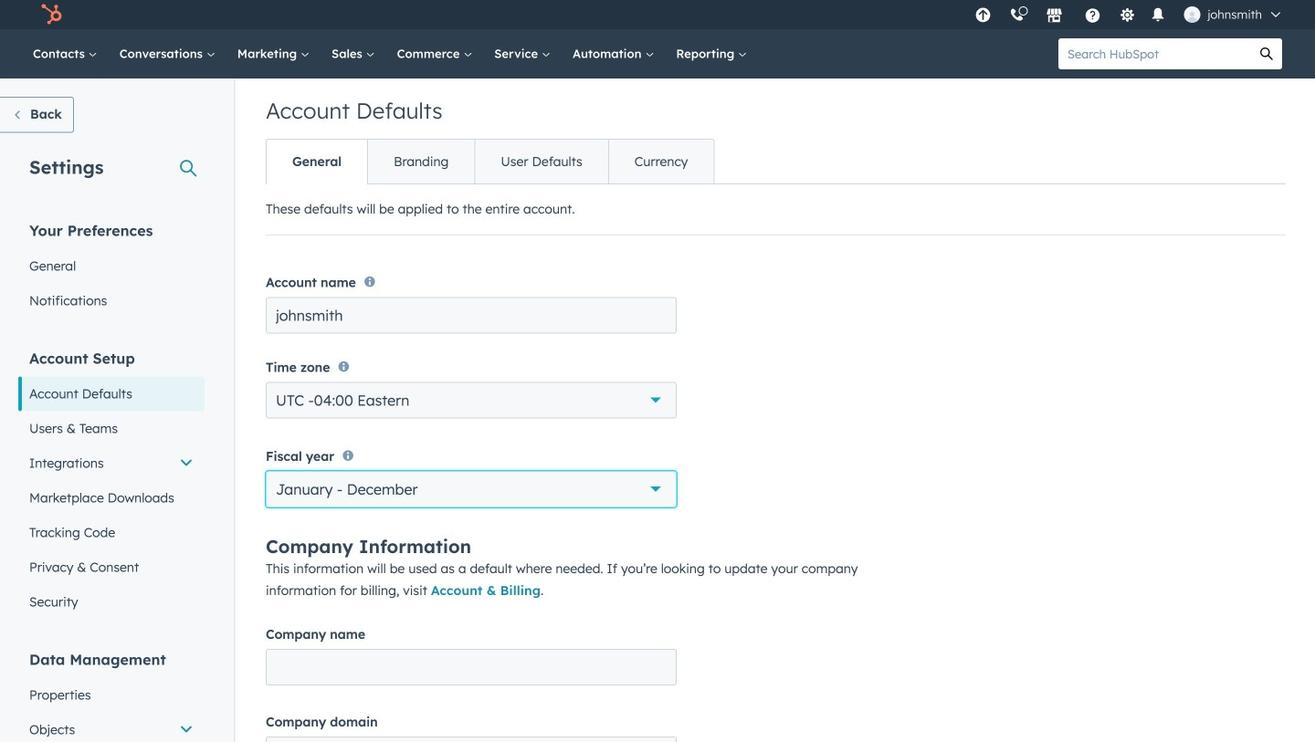 Task type: vqa. For each thing, say whether or not it's contained in the screenshot.
Data Management element
yes



Task type: locate. For each thing, give the bounding box(es) containing it.
menu
[[966, 0, 1294, 29]]

data management element
[[18, 650, 205, 743]]

navigation
[[266, 139, 715, 185]]

account setup element
[[18, 349, 205, 620]]

None text field
[[266, 297, 677, 334]]

your preferences element
[[18, 221, 205, 318]]

None text field
[[266, 650, 677, 686], [266, 737, 677, 743], [266, 650, 677, 686], [266, 737, 677, 743]]



Task type: describe. For each thing, give the bounding box(es) containing it.
Search HubSpot search field
[[1059, 38, 1252, 69]]

john smith image
[[1184, 6, 1201, 23]]

marketplaces image
[[1046, 8, 1063, 25]]



